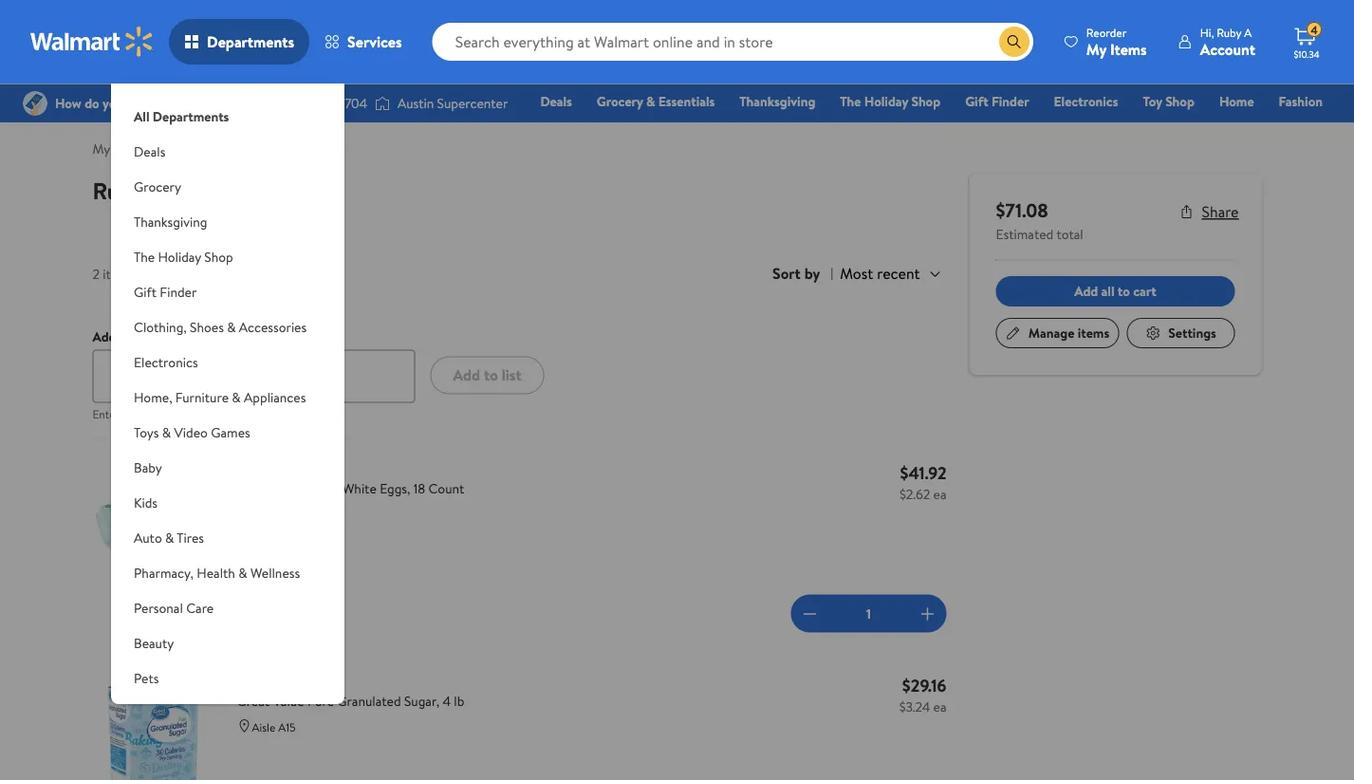 Task type: describe. For each thing, give the bounding box(es) containing it.
grocery button
[[111, 169, 345, 204]]

deals for deals dropdown button
[[134, 142, 166, 160]]

1 horizontal spatial 4
[[1311, 22, 1319, 38]]

add an item to your list
[[93, 327, 228, 346]]

1
[[867, 605, 872, 623]]

clothing, shoes & accessories
[[134, 318, 307, 336]]

deals link
[[532, 91, 581, 112]]

home,
[[134, 388, 172, 406]]

enter an item, like "milk" or "coffee".
[[93, 406, 268, 422]]

a
[[1245, 24, 1253, 40]]

electronics for electronics dropdown button
[[134, 353, 198, 371]]

gift for "gift finder" link at the right top
[[966, 92, 989, 111]]

thanksgiving button
[[111, 204, 345, 239]]

finder for "gift finder" link at the right top
[[992, 92, 1030, 111]]

items for manage
[[1078, 324, 1110, 342]]

tires
[[177, 528, 204, 547]]

one debit link
[[1170, 118, 1251, 138]]

gift finder for "gift finder" link at the right top
[[966, 92, 1030, 111]]

baby button
[[111, 450, 345, 485]]

remove button
[[130, 604, 177, 623]]

settings button
[[1128, 318, 1236, 348]]

1 vertical spatial to
[[166, 327, 178, 346]]

share
[[1203, 201, 1240, 222]]

lb
[[454, 692, 465, 711]]

Walmart Site-Wide search field
[[433, 23, 1034, 61]]

add to list button
[[431, 356, 545, 394]]

value for $29.16
[[273, 692, 304, 711]]

gift finder for gift finder dropdown button
[[134, 282, 197, 301]]

& inside home, furniture & appliances dropdown button
[[232, 388, 241, 406]]

2 horizontal spatial shop
[[1166, 92, 1195, 111]]

4 inside great value pure granulated sugar, 4 lb link
[[443, 692, 451, 711]]

$71.08 estimated total
[[997, 197, 1084, 244]]

home for home
[[1220, 92, 1255, 111]]

granulated
[[337, 692, 401, 711]]

& inside grocery & essentials link
[[647, 92, 656, 111]]

services
[[348, 31, 402, 52]]

services button
[[310, 19, 417, 65]]

add all to cart
[[1075, 282, 1157, 300]]

improvement
[[172, 704, 250, 723]]

grocery & essentials link
[[589, 91, 724, 112]]

great for $29.16
[[237, 692, 270, 711]]

add to list
[[453, 365, 522, 386]]

toys & video games button
[[111, 415, 345, 450]]

hi,
[[1201, 24, 1215, 40]]

video
[[174, 423, 208, 442]]

clothing, shoes & accessories button
[[111, 310, 345, 345]]

shoes
[[190, 318, 224, 336]]

& inside clothing, shoes & accessories "dropdown button"
[[227, 318, 236, 336]]

list
[[163, 175, 198, 207]]

lists
[[165, 140, 190, 158]]

the for the holiday shop dropdown button
[[134, 247, 155, 266]]

lists link
[[165, 140, 190, 158]]

enter
[[93, 406, 120, 422]]

essentials
[[659, 92, 715, 111]]

pets button
[[111, 661, 345, 696]]

deals button
[[111, 134, 345, 169]]

holiday for the holiday shop link
[[865, 92, 909, 111]]

great value large white eggs, 18 count
[[237, 479, 465, 498]]

18
[[414, 479, 426, 498]]

$41.92 $2.62 ea
[[900, 461, 947, 503]]

aisle a15
[[252, 719, 296, 735]]

pure
[[308, 692, 334, 711]]

toy shop link
[[1135, 91, 1204, 112]]

walmart+
[[1267, 119, 1324, 137]]

count
[[429, 479, 465, 498]]

& inside auto & tires dropdown button
[[165, 528, 174, 547]]

remove
[[130, 604, 177, 623]]

a15
[[278, 719, 296, 735]]

0 vertical spatial list
[[210, 327, 228, 346]]

grocery for grocery & essentials
[[597, 92, 643, 111]]

auto & tires
[[134, 528, 204, 547]]

thanksgiving for thanksgiving dropdown button
[[134, 212, 207, 231]]

or
[[214, 406, 225, 422]]

wellness
[[251, 564, 300, 582]]

finder for gift finder dropdown button
[[160, 282, 197, 301]]

auto
[[134, 528, 162, 547]]

all departments
[[134, 107, 229, 125]]

the holiday shop for the holiday shop link
[[841, 92, 941, 111]]

2
[[93, 264, 100, 283]]

games
[[211, 423, 250, 442]]

manage items button
[[997, 318, 1120, 348]]

home improvement
[[134, 704, 250, 723]]

estimated
[[997, 225, 1054, 244]]

"coffee".
[[228, 406, 268, 422]]

sort
[[773, 263, 801, 284]]

electronics for the electronics link on the right of the page
[[1054, 92, 1119, 111]]

ruby's
[[93, 175, 157, 207]]

beauty button
[[111, 626, 345, 661]]

$2.62
[[900, 485, 931, 503]]

aisle
[[252, 719, 276, 735]]

shop for the holiday shop dropdown button
[[204, 247, 233, 266]]

your
[[182, 327, 207, 346]]

settings
[[1169, 324, 1217, 342]]

thanksgiving for thanksgiving link
[[740, 92, 816, 111]]

personal care
[[134, 599, 214, 617]]

manage items
[[1029, 324, 1110, 342]]

great value pure granulated sugar, 4 lb
[[237, 692, 465, 711]]

large
[[308, 479, 340, 498]]

care
[[186, 599, 214, 617]]

total
[[1057, 225, 1084, 244]]

items for my
[[113, 140, 145, 158]]

cart
[[1134, 282, 1157, 300]]

baby
[[134, 458, 162, 477]]

personal care button
[[111, 591, 345, 626]]



Task type: locate. For each thing, give the bounding box(es) containing it.
Add an item to your list text field
[[93, 350, 415, 403]]

appliances
[[244, 388, 306, 406]]

items right the manage
[[1078, 324, 1110, 342]]

pharmacy,
[[134, 564, 194, 582]]

great value large white eggs, 18 count link
[[237, 479, 876, 499]]

0 horizontal spatial thanksgiving
[[134, 212, 207, 231]]

holiday for the holiday shop dropdown button
[[158, 247, 201, 266]]

1 vertical spatial my
[[93, 140, 110, 158]]

increase quantity great value large white eggs, 18 count, current quantity 1 image
[[917, 602, 940, 625]]

holiday
[[865, 92, 909, 111], [158, 247, 201, 266]]

1 vertical spatial great
[[237, 692, 270, 711]]

pets
[[134, 669, 159, 687]]

items
[[1111, 38, 1148, 59]]

1 vertical spatial holiday
[[158, 247, 201, 266]]

ea for $41.92
[[934, 485, 947, 503]]

thanksgiving
[[740, 92, 816, 111], [134, 212, 207, 231]]

1 horizontal spatial the
[[841, 92, 862, 111]]

0 horizontal spatial list
[[210, 327, 228, 346]]

2 vertical spatial items
[[1078, 324, 1110, 342]]

1 great from the top
[[237, 479, 270, 498]]

1 horizontal spatial list
[[502, 365, 522, 386]]

great inside great value large white eggs, 18 count link
[[237, 479, 270, 498]]

0 vertical spatial the
[[841, 92, 862, 111]]

walmart image
[[30, 27, 154, 57]]

& left essentials
[[647, 92, 656, 111]]

1 value from the top
[[273, 479, 304, 498]]

gift for gift finder dropdown button
[[134, 282, 157, 301]]

search icon image
[[1007, 34, 1022, 49]]

4 up $10.34
[[1311, 22, 1319, 38]]

shop inside dropdown button
[[204, 247, 233, 266]]

great up auto & tires dropdown button
[[237, 479, 270, 498]]

walmart+ link
[[1258, 118, 1332, 138]]

add for add an item to your list
[[93, 327, 116, 346]]

items left /
[[113, 140, 145, 158]]

add
[[1075, 282, 1099, 300], [93, 327, 116, 346], [453, 365, 481, 386]]

the for the holiday shop link
[[841, 92, 862, 111]]

item
[[136, 327, 163, 346]]

add inside button
[[1075, 282, 1099, 300]]

great for $41.92
[[237, 479, 270, 498]]

electronics
[[1054, 92, 1119, 111], [134, 353, 198, 371]]

add for add all to cart
[[1075, 282, 1099, 300]]

electronics up registry link
[[1054, 92, 1119, 111]]

grocery inside dropdown button
[[134, 177, 181, 196]]

1 vertical spatial 4
[[443, 692, 451, 711]]

auto & tires button
[[111, 520, 345, 555]]

value left large
[[273, 479, 304, 498]]

& right 'shoes'
[[227, 318, 236, 336]]

pharmacy, health & wellness button
[[111, 555, 345, 591]]

gift finder up clothing,
[[134, 282, 197, 301]]

1 vertical spatial deals
[[134, 142, 166, 160]]

items right 2 on the left
[[103, 264, 134, 283]]

to inside add to list button
[[484, 365, 498, 386]]

toy
[[1144, 92, 1163, 111]]

fashion
[[1280, 92, 1324, 111]]

& right or
[[232, 388, 241, 406]]

0 vertical spatial thanksgiving
[[740, 92, 816, 111]]

0 horizontal spatial finder
[[160, 282, 197, 301]]

one
[[1178, 119, 1207, 137]]

& inside toys & video games dropdown button
[[162, 423, 171, 442]]

1 horizontal spatial home
[[1220, 92, 1255, 111]]

fashion registry
[[1105, 92, 1324, 137]]

home down pets
[[134, 704, 169, 723]]

one debit
[[1178, 119, 1242, 137]]

0 vertical spatial gift
[[966, 92, 989, 111]]

share button
[[1180, 201, 1240, 222]]

1 vertical spatial value
[[273, 692, 304, 711]]

2 vertical spatial to
[[484, 365, 498, 386]]

finder up clothing,
[[160, 282, 197, 301]]

& inside pharmacy, health & wellness dropdown button
[[239, 564, 247, 582]]

the inside dropdown button
[[134, 247, 155, 266]]

registry link
[[1096, 118, 1162, 138]]

departments up lists on the top of the page
[[153, 107, 229, 125]]

clothing,
[[134, 318, 187, 336]]

all
[[1102, 282, 1115, 300]]

finder down search icon
[[992, 92, 1030, 111]]

to inside add all to cart button
[[1118, 282, 1131, 300]]

great
[[237, 479, 270, 498], [237, 692, 270, 711]]

1 horizontal spatial to
[[484, 365, 498, 386]]

value for $41.92
[[273, 479, 304, 498]]

$29.16 $3.24 ea
[[900, 674, 947, 716]]

1 horizontal spatial deals
[[541, 92, 572, 111]]

1 vertical spatial ea
[[934, 697, 947, 716]]

add all to cart button
[[997, 276, 1236, 307]]

0 vertical spatial deals
[[541, 92, 572, 111]]

1 vertical spatial list
[[502, 365, 522, 386]]

0 horizontal spatial my
[[93, 140, 110, 158]]

1 vertical spatial add
[[93, 327, 116, 346]]

1 vertical spatial thanksgiving
[[134, 212, 207, 231]]

kids button
[[111, 485, 345, 520]]

add for add to list
[[453, 365, 481, 386]]

gift up clothing,
[[134, 282, 157, 301]]

0 vertical spatial items
[[113, 140, 145, 158]]

deals for 'deals' link
[[541, 92, 572, 111]]

finder inside gift finder dropdown button
[[160, 282, 197, 301]]

gift right the holiday shop link
[[966, 92, 989, 111]]

items inside button
[[1078, 324, 1110, 342]]

1 horizontal spatial add
[[453, 365, 481, 386]]

$3.24
[[900, 697, 931, 716]]

an left item
[[120, 327, 133, 346]]

gift finder link
[[957, 91, 1038, 112]]

departments
[[207, 31, 294, 52], [153, 107, 229, 125]]

1 horizontal spatial holiday
[[865, 92, 909, 111]]

0 vertical spatial an
[[120, 327, 133, 346]]

deals inside dropdown button
[[134, 142, 166, 160]]

0 horizontal spatial 4
[[443, 692, 451, 711]]

home
[[1220, 92, 1255, 111], [134, 704, 169, 723]]

1 ea from the top
[[934, 485, 947, 503]]

& right 'health'
[[239, 564, 247, 582]]

departments button
[[169, 19, 310, 65]]

0 vertical spatial my
[[1087, 38, 1107, 59]]

electronics down "add an item to your list"
[[134, 353, 198, 371]]

the holiday shop for the holiday shop dropdown button
[[134, 247, 233, 266]]

home inside dropdown button
[[134, 704, 169, 723]]

0 horizontal spatial to
[[166, 327, 178, 346]]

0 vertical spatial add
[[1075, 282, 1099, 300]]

ea inside $29.16 $3.24 ea
[[934, 697, 947, 716]]

0 horizontal spatial electronics
[[134, 353, 198, 371]]

2 value from the top
[[273, 692, 304, 711]]

home up debit
[[1220, 92, 1255, 111]]

0 horizontal spatial gift
[[134, 282, 157, 301]]

the
[[841, 92, 862, 111], [134, 247, 155, 266]]

& left tires
[[165, 528, 174, 547]]

1 vertical spatial grocery
[[134, 177, 181, 196]]

1 vertical spatial home
[[134, 704, 169, 723]]

thanksgiving down list
[[134, 212, 207, 231]]

list inside button
[[502, 365, 522, 386]]

gift inside dropdown button
[[134, 282, 157, 301]]

0 horizontal spatial holiday
[[158, 247, 201, 266]]

grocery down /
[[134, 177, 181, 196]]

ruby
[[1217, 24, 1242, 40]]

my up ruby's
[[93, 140, 110, 158]]

1 vertical spatial an
[[122, 406, 134, 422]]

4
[[1311, 22, 1319, 38], [443, 692, 451, 711]]

great value pure granulated sugar, 4 lb link
[[237, 692, 876, 712]]

my left items
[[1087, 38, 1107, 59]]

registry
[[1105, 119, 1153, 137]]

0 horizontal spatial add
[[93, 327, 116, 346]]

1 vertical spatial departments
[[153, 107, 229, 125]]

Search search field
[[433, 23, 1034, 61]]

$41.92
[[901, 461, 947, 485]]

1 horizontal spatial the holiday shop
[[841, 92, 941, 111]]

finder inside "gift finder" link
[[992, 92, 1030, 111]]

home for home improvement
[[134, 704, 169, 723]]

ea for $29.16
[[934, 697, 947, 716]]

grocery right 'deals' link
[[597, 92, 643, 111]]

like
[[164, 406, 181, 422]]

add inside button
[[453, 365, 481, 386]]

holiday inside dropdown button
[[158, 247, 201, 266]]

0 horizontal spatial the holiday shop
[[134, 247, 233, 266]]

1 vertical spatial the holiday shop
[[134, 247, 233, 266]]

thanksgiving down search search box
[[740, 92, 816, 111]]

home improvement button
[[111, 696, 345, 731]]

value
[[273, 479, 304, 498], [273, 692, 304, 711]]

2 great from the top
[[237, 692, 270, 711]]

0 vertical spatial to
[[1118, 282, 1131, 300]]

1 vertical spatial the
[[134, 247, 155, 266]]

0 vertical spatial ea
[[934, 485, 947, 503]]

& down like
[[162, 423, 171, 442]]

ea right $3.24
[[934, 697, 947, 716]]

0 vertical spatial home
[[1220, 92, 1255, 111]]

gift
[[966, 92, 989, 111], [134, 282, 157, 301]]

manage
[[1029, 324, 1075, 342]]

furniture
[[176, 388, 229, 406]]

my items / lists
[[93, 140, 190, 158]]

my inside reorder my items
[[1087, 38, 1107, 59]]

0 horizontal spatial shop
[[204, 247, 233, 266]]

the holiday shop inside dropdown button
[[134, 247, 233, 266]]

electronics inside electronics dropdown button
[[134, 353, 198, 371]]

2 horizontal spatial to
[[1118, 282, 1131, 300]]

0 horizontal spatial home
[[134, 704, 169, 723]]

shop left "gift finder" link at the right top
[[912, 92, 941, 111]]

1 vertical spatial gift
[[134, 282, 157, 301]]

decrease quantity great value large white eggs, 18 count, current quantity 1 image
[[799, 602, 822, 625]]

0 vertical spatial 4
[[1311, 22, 1319, 38]]

an for add
[[120, 327, 133, 346]]

1 vertical spatial items
[[103, 264, 134, 283]]

1 horizontal spatial thanksgiving
[[740, 92, 816, 111]]

0 vertical spatial great
[[237, 479, 270, 498]]

the holiday shop link
[[832, 91, 950, 112]]

0 horizontal spatial deals
[[134, 142, 166, 160]]

1 horizontal spatial electronics
[[1054, 92, 1119, 111]]

the right thanksgiving link
[[841, 92, 862, 111]]

4 left lb
[[443, 692, 451, 711]]

1 vertical spatial electronics
[[134, 353, 198, 371]]

0 vertical spatial electronics
[[1054, 92, 1119, 111]]

0 vertical spatial the holiday shop
[[841, 92, 941, 111]]

1 vertical spatial finder
[[160, 282, 197, 301]]

"milk"
[[184, 406, 212, 422]]

departments up all departments link
[[207, 31, 294, 52]]

ea right '$2.62'
[[934, 485, 947, 503]]

0 vertical spatial grocery
[[597, 92, 643, 111]]

home link
[[1211, 91, 1263, 112]]

0 vertical spatial gift finder
[[966, 92, 1030, 111]]

grocery for grocery
[[134, 177, 181, 196]]

value up a15
[[273, 692, 304, 711]]

ea inside $41.92 $2.62 ea
[[934, 485, 947, 503]]

great up aisle
[[237, 692, 270, 711]]

electronics link
[[1046, 91, 1128, 112]]

thanksgiving inside dropdown button
[[134, 212, 207, 231]]

the holiday shop
[[841, 92, 941, 111], [134, 247, 233, 266]]

gift finder inside dropdown button
[[134, 282, 197, 301]]

grocery
[[597, 92, 643, 111], [134, 177, 181, 196]]

0 vertical spatial finder
[[992, 92, 1030, 111]]

shop down thanksgiving dropdown button
[[204, 247, 233, 266]]

0 horizontal spatial gift finder
[[134, 282, 197, 301]]

an left item,
[[122, 406, 134, 422]]

the right 2 on the left
[[134, 247, 155, 266]]

0 vertical spatial value
[[273, 479, 304, 498]]

gift finder button
[[111, 274, 345, 310]]

0 horizontal spatial the
[[134, 247, 155, 266]]

0 vertical spatial departments
[[207, 31, 294, 52]]

$29.16
[[903, 674, 947, 697]]

0 vertical spatial holiday
[[865, 92, 909, 111]]

$10.34
[[1295, 47, 1320, 60]]

sugar,
[[404, 692, 440, 711]]

1 vertical spatial gift finder
[[134, 282, 197, 301]]

account
[[1201, 38, 1256, 59]]

1 horizontal spatial my
[[1087, 38, 1107, 59]]

1 horizontal spatial gift
[[966, 92, 989, 111]]

list
[[210, 327, 228, 346], [502, 365, 522, 386]]

/
[[152, 140, 157, 158]]

ruby's list
[[93, 175, 198, 207]]

electronics button
[[111, 345, 345, 380]]

great inside great value pure granulated sugar, 4 lb link
[[237, 692, 270, 711]]

departments inside dropdown button
[[207, 31, 294, 52]]

1 horizontal spatial gift finder
[[966, 92, 1030, 111]]

kids
[[134, 493, 158, 512]]

shop right toy
[[1166, 92, 1195, 111]]

thanksgiving link
[[731, 91, 824, 112]]

toys & video games
[[134, 423, 250, 442]]

an for enter
[[122, 406, 134, 422]]

0 horizontal spatial grocery
[[134, 177, 181, 196]]

pharmacy, health & wellness
[[134, 564, 300, 582]]

home, furniture & appliances button
[[111, 380, 345, 415]]

all departments link
[[111, 84, 345, 134]]

2 vertical spatial add
[[453, 365, 481, 386]]

2 ea from the top
[[934, 697, 947, 716]]

1 horizontal spatial grocery
[[597, 92, 643, 111]]

shop for the holiday shop link
[[912, 92, 941, 111]]

1 horizontal spatial shop
[[912, 92, 941, 111]]

2 horizontal spatial add
[[1075, 282, 1099, 300]]

items for 2
[[103, 264, 134, 283]]

electronics inside the electronics link
[[1054, 92, 1119, 111]]

gift finder down search icon
[[966, 92, 1030, 111]]

reorder
[[1087, 24, 1127, 40]]

1 horizontal spatial finder
[[992, 92, 1030, 111]]



Task type: vqa. For each thing, say whether or not it's contained in the screenshot.
the top the S
no



